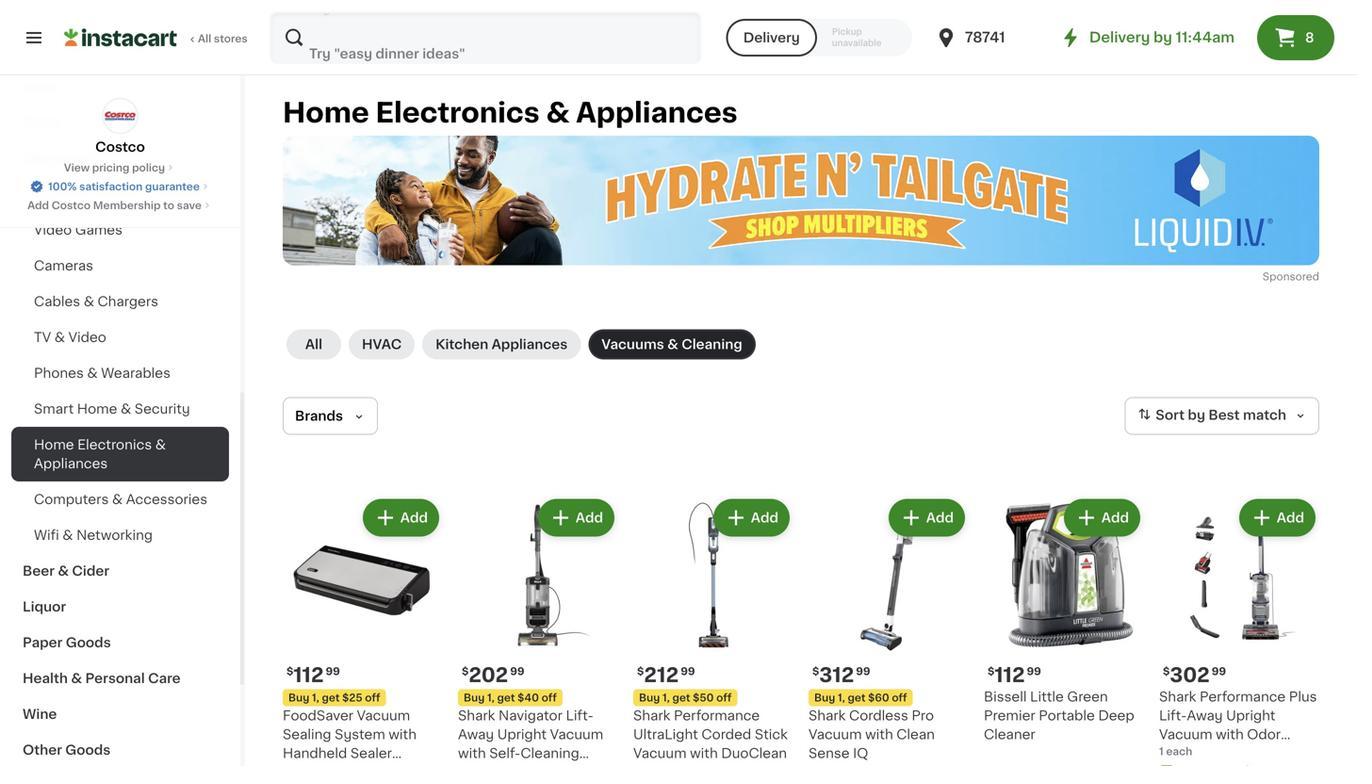 Task type: describe. For each thing, give the bounding box(es) containing it.
beer & cider
[[23, 565, 109, 578]]

78741
[[965, 31, 1006, 44]]

performance for with
[[1200, 691, 1286, 704]]

buy 1, get $50 off
[[639, 693, 732, 703]]

by for delivery
[[1154, 31, 1173, 44]]

add for shark cordless pro vacuum with clean sense iq
[[927, 512, 954, 525]]

wine
[[23, 708, 57, 721]]

upright inside shark navigator lift- away upright vacuum with self-cleaning brushroll
[[498, 728, 547, 742]]

100% satisfaction guarantee button
[[29, 175, 211, 194]]

1 vertical spatial home
[[77, 403, 117, 416]]

personal
[[85, 672, 145, 685]]

phones & wearables link
[[11, 355, 229, 391]]

add button for 112
[[365, 501, 437, 535]]

vacuum inside shark navigator lift- away upright vacuum with self-cleaning brushroll
[[550, 728, 604, 742]]

all for all
[[305, 338, 323, 351]]

nsored
[[1284, 272, 1320, 282]]

$ 302 99
[[1163, 666, 1227, 685]]

smart home & security link
[[11, 391, 229, 427]]

kitchen
[[436, 338, 489, 351]]

satisfaction
[[79, 182, 143, 192]]

accessories
[[126, 493, 208, 506]]

with inside shark performance plus lift-away upright vacuum with odor neutralizer
[[1216, 728, 1244, 742]]

health
[[23, 672, 68, 685]]

off for 112
[[365, 693, 381, 703]]

5 99 from the left
[[1027, 667, 1042, 677]]

delivery for delivery by 11:44am
[[1090, 31, 1151, 44]]

cables
[[34, 295, 80, 308]]

get for 312
[[848, 693, 866, 703]]

stores
[[214, 33, 248, 44]]

shark cordless pro vacuum with clean sense iq
[[809, 710, 935, 760]]

cider
[[72, 565, 109, 578]]

chargers
[[98, 295, 158, 308]]

212
[[644, 666, 679, 685]]

premier
[[984, 710, 1036, 723]]

phones
[[34, 367, 84, 380]]

& for beer & cider
[[58, 565, 69, 578]]

self-
[[490, 747, 521, 760]]

$ for shark performance ultralight corded stick vacuum with duoclean
[[637, 667, 644, 677]]

lift- inside shark navigator lift- away upright vacuum with self-cleaning brushroll
[[566, 710, 594, 723]]

buy for 202
[[464, 693, 485, 703]]

with inside the shark performance ultralight corded stick vacuum with duoclean
[[690, 747, 718, 760]]

costco link
[[95, 98, 145, 157]]

liquor
[[23, 601, 66, 614]]

$ 212 99
[[637, 666, 695, 685]]

neutralizer
[[1160, 747, 1232, 760]]

$60
[[869, 693, 890, 703]]

health & personal care link
[[11, 661, 229, 697]]

& for computers & accessories
[[112, 493, 123, 506]]

video games link
[[11, 212, 229, 248]]

2 $ 112 99 from the left
[[988, 666, 1042, 685]]

view pricing policy
[[64, 163, 165, 173]]

add costco membership to save link
[[27, 198, 213, 213]]

add button for 202
[[540, 501, 613, 535]]

shark for 312
[[809, 710, 846, 723]]

wifi & networking
[[34, 529, 153, 542]]

5 product group from the left
[[984, 495, 1145, 744]]

sealer
[[351, 747, 392, 760]]

100%
[[48, 182, 77, 192]]

add for shark navigator lift- away upright vacuum with self-cleaning brushroll
[[576, 512, 603, 525]]

1, for 202
[[487, 693, 495, 703]]

$ for shark navigator lift- away upright vacuum with self-cleaning brushroll
[[462, 667, 469, 677]]

best match
[[1209, 409, 1287, 422]]

off for 202
[[542, 693, 557, 703]]

1, for 212
[[663, 693, 670, 703]]

other
[[23, 744, 62, 757]]

cleaning inside shark navigator lift- away upright vacuum with self-cleaning brushroll
[[521, 747, 580, 760]]

bissell little green premier portable deep cleaner
[[984, 691, 1135, 742]]

computers
[[34, 493, 109, 506]]

delivery for delivery
[[744, 31, 800, 44]]

floral
[[23, 116, 60, 129]]

8
[[1306, 31, 1315, 44]]

get for 212
[[673, 693, 691, 703]]

product group containing 212
[[634, 495, 794, 767]]

sense
[[809, 747, 850, 760]]

performance for duoclean
[[674, 710, 760, 723]]

away inside shark navigator lift- away upright vacuum with self-cleaning brushroll
[[458, 728, 494, 742]]

& for wifi & networking
[[63, 529, 73, 542]]

cables & chargers link
[[11, 284, 229, 320]]

appliances inside 'link'
[[492, 338, 568, 351]]

product group containing 202
[[458, 495, 619, 767]]

cameras link
[[11, 248, 229, 284]]

lift- inside shark performance plus lift-away upright vacuum with odor neutralizer
[[1160, 710, 1187, 723]]

appliances for home electronics &  appliances
[[576, 99, 738, 126]]

202
[[469, 666, 508, 685]]

2 112 from the left
[[995, 666, 1025, 685]]

bissell
[[984, 691, 1027, 704]]

other goods link
[[11, 733, 229, 767]]

tv
[[34, 331, 51, 344]]

all for all stores
[[198, 33, 211, 44]]

video games
[[34, 223, 123, 237]]

home for home electronics &  appliances
[[283, 99, 369, 126]]

appliances for home electronics & appliances
[[34, 457, 108, 470]]

kitchen appliances link
[[423, 330, 581, 360]]

1 112 from the left
[[294, 666, 324, 685]]

cordless
[[849, 710, 909, 723]]

buy 1, get $25 off
[[289, 693, 381, 703]]

paper goods link
[[11, 625, 229, 661]]

liquor link
[[11, 589, 229, 625]]

1 product group from the left
[[283, 495, 443, 767]]

brushroll
[[458, 766, 517, 767]]

$ 202 99
[[462, 666, 525, 685]]

portable
[[1039, 710, 1095, 723]]

all link
[[287, 330, 341, 360]]

5 $ from the left
[[988, 667, 995, 677]]

membership
[[93, 200, 161, 211]]

add for foodsaver vacuum sealing system with handheld sealer attachment
[[401, 512, 428, 525]]

$ 312 99
[[813, 666, 871, 685]]

vacuums
[[602, 338, 665, 351]]

beer & cider link
[[11, 553, 229, 589]]

costco logo image
[[102, 98, 138, 134]]

goods for paper goods
[[66, 636, 111, 650]]

floral link
[[11, 105, 229, 140]]

handheld
[[283, 747, 347, 760]]

smart home & security
[[34, 403, 190, 416]]

$50
[[693, 693, 714, 703]]

sealing
[[283, 728, 331, 742]]

baby
[[23, 80, 58, 93]]

& inside home electronics & appliances
[[155, 438, 166, 452]]

$ for foodsaver vacuum sealing system with handheld sealer attachment
[[287, 667, 294, 677]]

home electronics &  appliances
[[283, 99, 738, 126]]

• sponsored: liquid i.v. hydrate n' tailgate. shop multipliers image
[[283, 136, 1320, 265]]

goods for other goods
[[65, 744, 111, 757]]

smart
[[34, 403, 74, 416]]

add for shark performance plus lift-away upright vacuum with odor neutralizer
[[1277, 512, 1305, 525]]

11:44am
[[1176, 31, 1235, 44]]

$ for shark cordless pro vacuum with clean sense iq
[[813, 667, 820, 677]]

electronics for home electronics & appliances
[[77, 438, 152, 452]]

wearables
[[101, 367, 171, 380]]

off for 312
[[892, 693, 908, 703]]

1 each
[[1160, 747, 1193, 757]]

foodsaver vacuum sealing system with handheld sealer attachment
[[283, 710, 417, 767]]

odor
[[1248, 728, 1281, 742]]

electronics link
[[11, 140, 229, 176]]

guarantee
[[145, 182, 200, 192]]



Task type: vqa. For each thing, say whether or not it's contained in the screenshot.
16
no



Task type: locate. For each thing, give the bounding box(es) containing it.
0 vertical spatial upright
[[1227, 710, 1276, 723]]

performance inside shark performance plus lift-away upright vacuum with odor neutralizer
[[1200, 691, 1286, 704]]

computers & accessories link
[[11, 482, 229, 518]]

1 $ from the left
[[287, 667, 294, 677]]

312
[[820, 666, 854, 685]]

goods up health & personal care at the left of page
[[66, 636, 111, 650]]

0 vertical spatial goods
[[66, 636, 111, 650]]

0 vertical spatial by
[[1154, 31, 1173, 44]]

get for 112
[[322, 693, 340, 703]]

away inside shark performance plus lift-away upright vacuum with odor neutralizer
[[1187, 710, 1223, 723]]

1 horizontal spatial upright
[[1227, 710, 1276, 723]]

video down audio
[[34, 223, 72, 237]]

away up brushroll
[[458, 728, 494, 742]]

shark up sense
[[809, 710, 846, 723]]

1 vertical spatial away
[[458, 728, 494, 742]]

99 right 302 at the right
[[1212, 667, 1227, 677]]

0 vertical spatial video
[[34, 223, 72, 237]]

buy for 312
[[815, 693, 836, 703]]

vacuum
[[357, 710, 410, 723], [550, 728, 604, 742], [809, 728, 862, 742], [1160, 728, 1213, 742], [634, 747, 687, 760]]

99 for navigator
[[510, 667, 525, 677]]

home electronics & appliances link
[[11, 427, 229, 482]]

match
[[1244, 409, 1287, 422]]

1, for 112
[[312, 693, 319, 703]]

best
[[1209, 409, 1240, 422]]

$ up buy 1, get $40 off
[[462, 667, 469, 677]]

policy
[[132, 163, 165, 173]]

&
[[546, 99, 570, 126], [84, 295, 94, 308], [54, 331, 65, 344], [668, 338, 679, 351], [87, 367, 98, 380], [121, 403, 131, 416], [155, 438, 166, 452], [112, 493, 123, 506], [63, 529, 73, 542], [58, 565, 69, 578], [71, 672, 82, 685]]

vacuum up the each
[[1160, 728, 1213, 742]]

networking
[[76, 529, 153, 542]]

1 vertical spatial appliances
[[492, 338, 568, 351]]

1 horizontal spatial all
[[305, 338, 323, 351]]

shark down 302 at the right
[[1160, 691, 1197, 704]]

shark down buy 1, get $40 off
[[458, 710, 495, 723]]

system
[[335, 728, 385, 742]]

vacuum inside shark cordless pro vacuum with clean sense iq
[[809, 728, 862, 742]]

3 99 from the left
[[681, 667, 695, 677]]

2 vertical spatial home
[[34, 438, 74, 452]]

99 up buy 1, get $60 off
[[856, 667, 871, 677]]

vacuum inside the shark performance ultralight corded stick vacuum with duoclean
[[634, 747, 687, 760]]

away up neutralizer
[[1187, 710, 1223, 723]]

upright up odor
[[1227, 710, 1276, 723]]

1 vertical spatial by
[[1188, 409, 1206, 422]]

3 product group from the left
[[634, 495, 794, 767]]

add costco membership to save
[[27, 200, 202, 211]]

delivery inside button
[[744, 31, 800, 44]]

3 off from the left
[[717, 693, 732, 703]]

4 off from the left
[[892, 693, 908, 703]]

buy down 212
[[639, 693, 660, 703]]

4 get from the left
[[848, 693, 866, 703]]

2 horizontal spatial appliances
[[576, 99, 738, 126]]

2 99 from the left
[[510, 667, 525, 677]]

$ 112 99 up bissell
[[988, 666, 1042, 685]]

delivery
[[1090, 31, 1151, 44], [744, 31, 800, 44]]

6 $ from the left
[[1163, 667, 1170, 677]]

delivery by 11:44am link
[[1060, 26, 1235, 49]]

99 inside $ 212 99
[[681, 667, 695, 677]]

wifi
[[34, 529, 59, 542]]

by inside delivery by 11:44am link
[[1154, 31, 1173, 44]]

0 vertical spatial performance
[[1200, 691, 1286, 704]]

appliances inside home electronics & appliances
[[34, 457, 108, 470]]

get left $50
[[673, 693, 691, 703]]

1, down $ 212 99
[[663, 693, 670, 703]]

2 off from the left
[[542, 693, 557, 703]]

cleaning
[[682, 338, 743, 351], [521, 747, 580, 760]]

1 vertical spatial costco
[[52, 200, 91, 211]]

computers & accessories
[[34, 493, 208, 506]]

2 vertical spatial electronics
[[77, 438, 152, 452]]

performance
[[1200, 691, 1286, 704], [674, 710, 760, 723]]

1 horizontal spatial appliances
[[492, 338, 568, 351]]

shark inside shark performance plus lift-away upright vacuum with odor neutralizer
[[1160, 691, 1197, 704]]

4 product group from the left
[[809, 495, 969, 767]]

add button
[[365, 501, 437, 535], [540, 501, 613, 535], [715, 501, 788, 535], [891, 501, 964, 535], [1066, 501, 1139, 535], [1242, 501, 1314, 535]]

shark for 202
[[458, 710, 495, 723]]

2 horizontal spatial home
[[283, 99, 369, 126]]

get left $25
[[322, 693, 340, 703]]

shark performance plus lift-away upright vacuum with odor neutralizer
[[1160, 691, 1318, 760]]

costco up view pricing policy link
[[95, 140, 145, 154]]

$ up bissell
[[988, 667, 995, 677]]

99 up buy 1, get $25 off
[[326, 667, 340, 677]]

$ up buy 1, get $25 off
[[287, 667, 294, 677]]

all left hvac "link"
[[305, 338, 323, 351]]

with inside shark cordless pro vacuum with clean sense iq
[[866, 728, 894, 742]]

with up brushroll
[[458, 747, 486, 760]]

2 get from the left
[[497, 693, 515, 703]]

1 vertical spatial performance
[[674, 710, 760, 723]]

1 1, from the left
[[312, 693, 319, 703]]

$25
[[342, 693, 363, 703]]

78741 button
[[935, 11, 1048, 64]]

1 lift- from the left
[[566, 710, 594, 723]]

video down cables & chargers
[[68, 331, 106, 344]]

upright down navigator
[[498, 728, 547, 742]]

brands button
[[283, 397, 378, 435]]

electronics down search field
[[376, 99, 540, 126]]

112
[[294, 666, 324, 685], [995, 666, 1025, 685]]

buy
[[289, 693, 310, 703], [464, 693, 485, 703], [639, 693, 660, 703], [815, 693, 836, 703]]

1
[[1160, 747, 1164, 757]]

4 $ from the left
[[813, 667, 820, 677]]

away
[[1187, 710, 1223, 723], [458, 728, 494, 742]]

cleaning right 'vacuums'
[[682, 338, 743, 351]]

1, for 312
[[838, 693, 846, 703]]

buy down 202
[[464, 693, 485, 703]]

get left $60
[[848, 693, 866, 703]]

other goods
[[23, 744, 111, 757]]

0 vertical spatial electronics
[[376, 99, 540, 126]]

4 add button from the left
[[891, 501, 964, 535]]

little
[[1031, 691, 1064, 704]]

performance up odor
[[1200, 691, 1286, 704]]

pro
[[912, 710, 934, 723]]

0 horizontal spatial home
[[34, 438, 74, 452]]

by right sort
[[1188, 409, 1206, 422]]

None search field
[[270, 11, 702, 64]]

1 horizontal spatial by
[[1188, 409, 1206, 422]]

1 vertical spatial upright
[[498, 728, 547, 742]]

0 horizontal spatial $ 112 99
[[287, 666, 340, 685]]

$ up 1
[[1163, 667, 1170, 677]]

view pricing policy link
[[64, 160, 176, 175]]

1 $ 112 99 from the left
[[287, 666, 340, 685]]

8 button
[[1258, 15, 1335, 60]]

4 99 from the left
[[856, 667, 871, 677]]

audio
[[34, 188, 72, 201]]

with down cordless
[[866, 728, 894, 742]]

0 horizontal spatial performance
[[674, 710, 760, 723]]

1 vertical spatial video
[[68, 331, 106, 344]]

2 1, from the left
[[487, 693, 495, 703]]

1 horizontal spatial home
[[77, 403, 117, 416]]

2 $ from the left
[[462, 667, 469, 677]]

with up sealer
[[389, 728, 417, 742]]

cables & chargers
[[34, 295, 158, 308]]

1 vertical spatial cleaning
[[521, 747, 580, 760]]

$ 112 99 up buy 1, get $25 off
[[287, 666, 340, 685]]

1 add button from the left
[[365, 501, 437, 535]]

wifi & networking link
[[11, 518, 229, 553]]

& for phones & wearables
[[87, 367, 98, 380]]

electronics up "100%"
[[23, 152, 100, 165]]

lift- right navigator
[[566, 710, 594, 723]]

0 horizontal spatial cleaning
[[521, 747, 580, 760]]

1 horizontal spatial $ 112 99
[[988, 666, 1042, 685]]

1 vertical spatial goods
[[65, 744, 111, 757]]

2 vertical spatial appliances
[[34, 457, 108, 470]]

4 buy from the left
[[815, 693, 836, 703]]

99 for performance
[[681, 667, 695, 677]]

$ inside $ 312 99
[[813, 667, 820, 677]]

1 get from the left
[[322, 693, 340, 703]]

lift-
[[566, 710, 594, 723], [1160, 710, 1187, 723]]

Search field
[[272, 13, 700, 62]]

0 horizontal spatial all
[[198, 33, 211, 44]]

add for shark performance ultralight corded stick vacuum with duoclean
[[751, 512, 779, 525]]

home inside home electronics & appliances
[[34, 438, 74, 452]]

with left odor
[[1216, 728, 1244, 742]]

1 horizontal spatial away
[[1187, 710, 1223, 723]]

1 off from the left
[[365, 693, 381, 703]]

3 buy from the left
[[639, 693, 660, 703]]

electronics down smart home & security
[[77, 438, 152, 452]]

buy for 212
[[639, 693, 660, 703]]

buy for 112
[[289, 693, 310, 703]]

& for tv & video
[[54, 331, 65, 344]]

& for cables & chargers
[[84, 295, 94, 308]]

1 horizontal spatial performance
[[1200, 691, 1286, 704]]

2 add button from the left
[[540, 501, 613, 535]]

$ inside $ 212 99
[[637, 667, 644, 677]]

99 up little on the bottom
[[1027, 667, 1042, 677]]

$ inside $ 302 99
[[1163, 667, 1170, 677]]

service type group
[[727, 19, 913, 57]]

goods right other
[[65, 744, 111, 757]]

shark inside the shark performance ultralight corded stick vacuum with duoclean
[[634, 710, 671, 723]]

by left 11:44am
[[1154, 31, 1173, 44]]

to
[[163, 200, 174, 211]]

2 goods from the top
[[65, 744, 111, 757]]

0 horizontal spatial delivery
[[744, 31, 800, 44]]

lift- up the '1 each'
[[1160, 710, 1187, 723]]

delivery by 11:44am
[[1090, 31, 1235, 44]]

buy up foodsaver on the left of page
[[289, 693, 310, 703]]

$ inside $ 202 99
[[462, 667, 469, 677]]

view
[[64, 163, 90, 173]]

home for home electronics & appliances
[[34, 438, 74, 452]]

foodsaver
[[283, 710, 354, 723]]

shark navigator lift- away upright vacuum with self-cleaning brushroll
[[458, 710, 604, 767]]

phones & wearables
[[34, 367, 171, 380]]

with inside foodsaver vacuum sealing system with handheld sealer attachment
[[389, 728, 417, 742]]

each
[[1167, 747, 1193, 757]]

shark up ultralight
[[634, 710, 671, 723]]

99 for vacuum
[[326, 667, 340, 677]]

off
[[365, 693, 381, 703], [542, 693, 557, 703], [717, 693, 732, 703], [892, 693, 908, 703]]

electronics for home electronics &  appliances
[[376, 99, 540, 126]]

duoclean
[[722, 747, 787, 760]]

0 vertical spatial away
[[1187, 710, 1223, 723]]

0 vertical spatial cleaning
[[682, 338, 743, 351]]

1 horizontal spatial lift-
[[1160, 710, 1187, 723]]

4 1, from the left
[[838, 693, 846, 703]]

cleaning down navigator
[[521, 747, 580, 760]]

navigator
[[499, 710, 563, 723]]

1 vertical spatial all
[[305, 338, 323, 351]]

paper
[[23, 636, 63, 650]]

off right $60
[[892, 693, 908, 703]]

0 horizontal spatial lift-
[[566, 710, 594, 723]]

tv & video
[[34, 331, 106, 344]]

112 up bissell
[[995, 666, 1025, 685]]

99 inside $ 302 99
[[1212, 667, 1227, 677]]

$ up buy 1, get $60 off
[[813, 667, 820, 677]]

off right $50
[[717, 693, 732, 703]]

upright inside shark performance plus lift-away upright vacuum with odor neutralizer
[[1227, 710, 1276, 723]]

off right $40
[[542, 693, 557, 703]]

shark inside shark cordless pro vacuum with clean sense iq
[[809, 710, 846, 723]]

99 for cordless
[[856, 667, 871, 677]]

with down corded
[[690, 747, 718, 760]]

$ up buy 1, get $50 off
[[637, 667, 644, 677]]

with inside shark navigator lift- away upright vacuum with self-cleaning brushroll
[[458, 747, 486, 760]]

$ 112 99
[[287, 666, 340, 685], [988, 666, 1042, 685]]

performance up corded
[[674, 710, 760, 723]]

with
[[389, 728, 417, 742], [866, 728, 894, 742], [1216, 728, 1244, 742], [458, 747, 486, 760], [690, 747, 718, 760]]

vacuum inside foodsaver vacuum sealing system with handheld sealer attachment
[[357, 710, 410, 723]]

costco down "100%"
[[52, 200, 91, 211]]

product group containing 312
[[809, 495, 969, 767]]

off right $25
[[365, 693, 381, 703]]

shark for 212
[[634, 710, 671, 723]]

5 add button from the left
[[1066, 501, 1139, 535]]

2 product group from the left
[[458, 495, 619, 767]]

0 horizontal spatial away
[[458, 728, 494, 742]]

buy 1, get $60 off
[[815, 693, 908, 703]]

0 horizontal spatial appliances
[[34, 457, 108, 470]]

1 goods from the top
[[66, 636, 111, 650]]

spo
[[1263, 272, 1284, 282]]

0 horizontal spatial upright
[[498, 728, 547, 742]]

1, up foodsaver on the left of page
[[312, 693, 319, 703]]

electronics inside home electronics & appliances
[[77, 438, 152, 452]]

appliances
[[576, 99, 738, 126], [492, 338, 568, 351], [34, 457, 108, 470]]

buy down 312
[[815, 693, 836, 703]]

product group
[[283, 495, 443, 767], [458, 495, 619, 767], [634, 495, 794, 767], [809, 495, 969, 767], [984, 495, 1145, 744], [1160, 495, 1320, 767]]

product group containing 302
[[1160, 495, 1320, 767]]

vacuum inside shark performance plus lift-away upright vacuum with odor neutralizer
[[1160, 728, 1213, 742]]

6 add button from the left
[[1242, 501, 1314, 535]]

6 product group from the left
[[1160, 495, 1320, 767]]

plus
[[1290, 691, 1318, 704]]

by inside best match sort by field
[[1188, 409, 1206, 422]]

get left $40
[[497, 693, 515, 703]]

3 $ from the left
[[637, 667, 644, 677]]

Best match Sort by field
[[1125, 397, 1320, 435]]

performance inside the shark performance ultralight corded stick vacuum with duoclean
[[674, 710, 760, 723]]

100% satisfaction guarantee
[[48, 182, 200, 192]]

6 99 from the left
[[1212, 667, 1227, 677]]

add button for 212
[[715, 501, 788, 535]]

add button for 312
[[891, 501, 964, 535]]

99 inside $ 202 99
[[510, 667, 525, 677]]

1 vertical spatial electronics
[[23, 152, 100, 165]]

by for sort
[[1188, 409, 1206, 422]]

0 vertical spatial all
[[198, 33, 211, 44]]

ultralight
[[634, 728, 698, 742]]

wine link
[[11, 697, 229, 733]]

iq
[[853, 747, 869, 760]]

0 horizontal spatial costco
[[52, 200, 91, 211]]

shark performance ultralight corded stick vacuum with duoclean
[[634, 710, 788, 760]]

0 vertical spatial costco
[[95, 140, 145, 154]]

99 up buy 1, get $50 off
[[681, 667, 695, 677]]

1 buy from the left
[[289, 693, 310, 703]]

0 vertical spatial appliances
[[576, 99, 738, 126]]

shark
[[1160, 691, 1197, 704], [458, 710, 495, 723], [634, 710, 671, 723], [809, 710, 846, 723]]

0 vertical spatial home
[[283, 99, 369, 126]]

3 1, from the left
[[663, 693, 670, 703]]

hvac link
[[349, 330, 415, 360]]

vacuum up sense
[[809, 728, 862, 742]]

2 lift- from the left
[[1160, 710, 1187, 723]]

instacart logo image
[[64, 26, 177, 49]]

shark inside shark navigator lift- away upright vacuum with self-cleaning brushroll
[[458, 710, 495, 723]]

1 horizontal spatial 112
[[995, 666, 1025, 685]]

0 horizontal spatial 112
[[294, 666, 324, 685]]

baby link
[[11, 69, 229, 105]]

& for health & personal care
[[71, 672, 82, 685]]

all stores
[[198, 33, 248, 44]]

goods
[[66, 636, 111, 650], [65, 744, 111, 757]]

99 inside $ 312 99
[[856, 667, 871, 677]]

vacuum up system
[[357, 710, 410, 723]]

sort by
[[1156, 409, 1206, 422]]

2 buy from the left
[[464, 693, 485, 703]]

clean
[[897, 728, 935, 742]]

99 up buy 1, get $40 off
[[510, 667, 525, 677]]

1, down $ 312 99
[[838, 693, 846, 703]]

buy 1, get $40 off
[[464, 693, 557, 703]]

1 horizontal spatial delivery
[[1090, 31, 1151, 44]]

3 add button from the left
[[715, 501, 788, 535]]

get for 202
[[497, 693, 515, 703]]

& for vacuums & cleaning
[[668, 338, 679, 351]]

all left stores
[[198, 33, 211, 44]]

off for 212
[[717, 693, 732, 703]]

brands
[[295, 410, 343, 423]]

green
[[1068, 691, 1108, 704]]

0 horizontal spatial by
[[1154, 31, 1173, 44]]

tv & video link
[[11, 320, 229, 355]]

vacuum down ultralight
[[634, 747, 687, 760]]

3 get from the left
[[673, 693, 691, 703]]

1, down $ 202 99
[[487, 693, 495, 703]]

1 horizontal spatial cleaning
[[682, 338, 743, 351]]

1 horizontal spatial costco
[[95, 140, 145, 154]]

112 up buy 1, get $25 off
[[294, 666, 324, 685]]

cameras
[[34, 259, 93, 272]]

vacuum down navigator
[[550, 728, 604, 742]]

add for bissell little green premier portable deep cleaner
[[1102, 512, 1130, 525]]

$
[[287, 667, 294, 677], [462, 667, 469, 677], [637, 667, 644, 677], [813, 667, 820, 677], [988, 667, 995, 677], [1163, 667, 1170, 677]]

1 99 from the left
[[326, 667, 340, 677]]



